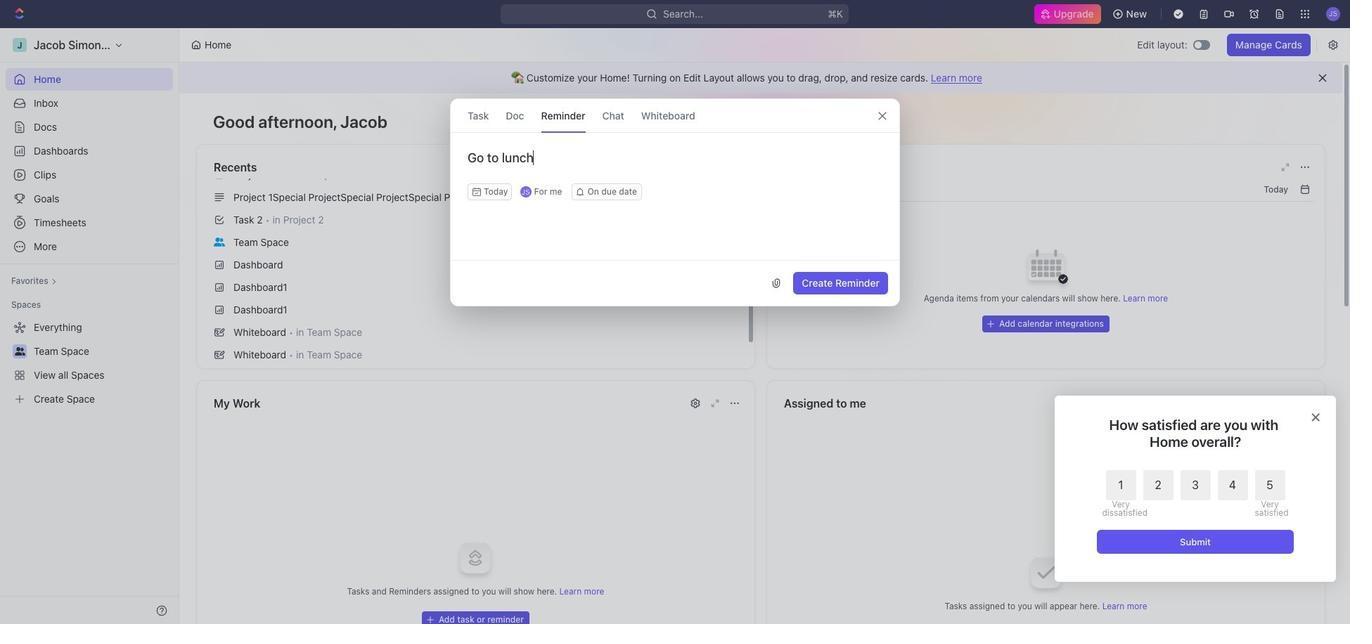 Task type: describe. For each thing, give the bounding box(es) containing it.
tree inside sidebar navigation
[[6, 316, 173, 411]]

sidebar navigation
[[0, 28, 179, 624]]

0 vertical spatial dialog
[[450, 98, 900, 307]]



Task type: vqa. For each thing, say whether or not it's contained in the screenshot.
tree in the Sidebar Navigation
yes



Task type: locate. For each thing, give the bounding box(es) containing it.
Reminder na﻿me or type '/' for commands text field
[[451, 150, 899, 184]]

dialog
[[450, 98, 900, 307], [1055, 396, 1336, 582]]

0 horizontal spatial dialog
[[450, 98, 900, 307]]

option group inside dialog
[[1102, 470, 1285, 518]]

alert
[[179, 63, 1342, 94]]

user group image
[[214, 238, 225, 247]]

1 vertical spatial dialog
[[1055, 396, 1336, 582]]

option group
[[1102, 470, 1285, 518]]

tree
[[6, 316, 173, 411]]

1 horizontal spatial dialog
[[1055, 396, 1336, 582]]



